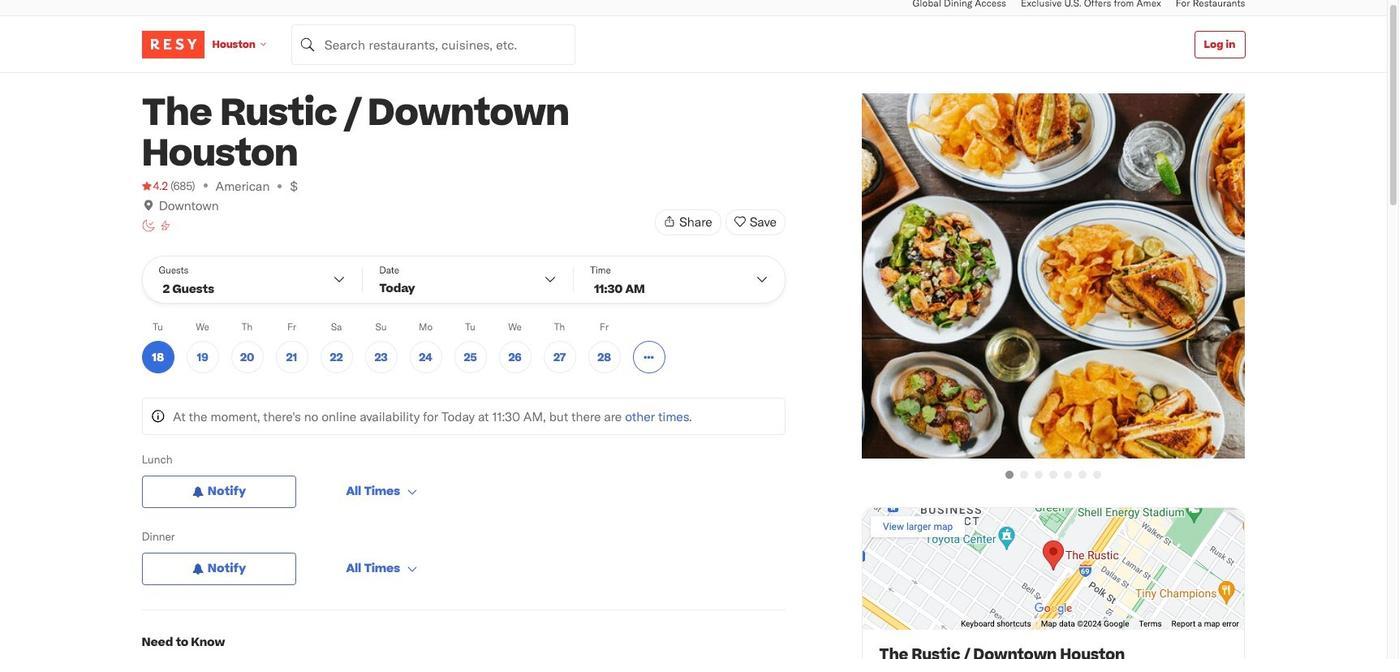 Task type: vqa. For each thing, say whether or not it's contained in the screenshot.
the 4.4 out of 5 stars icon
no



Task type: describe. For each thing, give the bounding box(es) containing it.
Search restaurants, cuisines, etc. text field
[[291, 24, 575, 65]]

4.2 out of 5 stars image
[[142, 178, 168, 194]]



Task type: locate. For each thing, give the bounding box(es) containing it.
None field
[[291, 24, 575, 65]]



